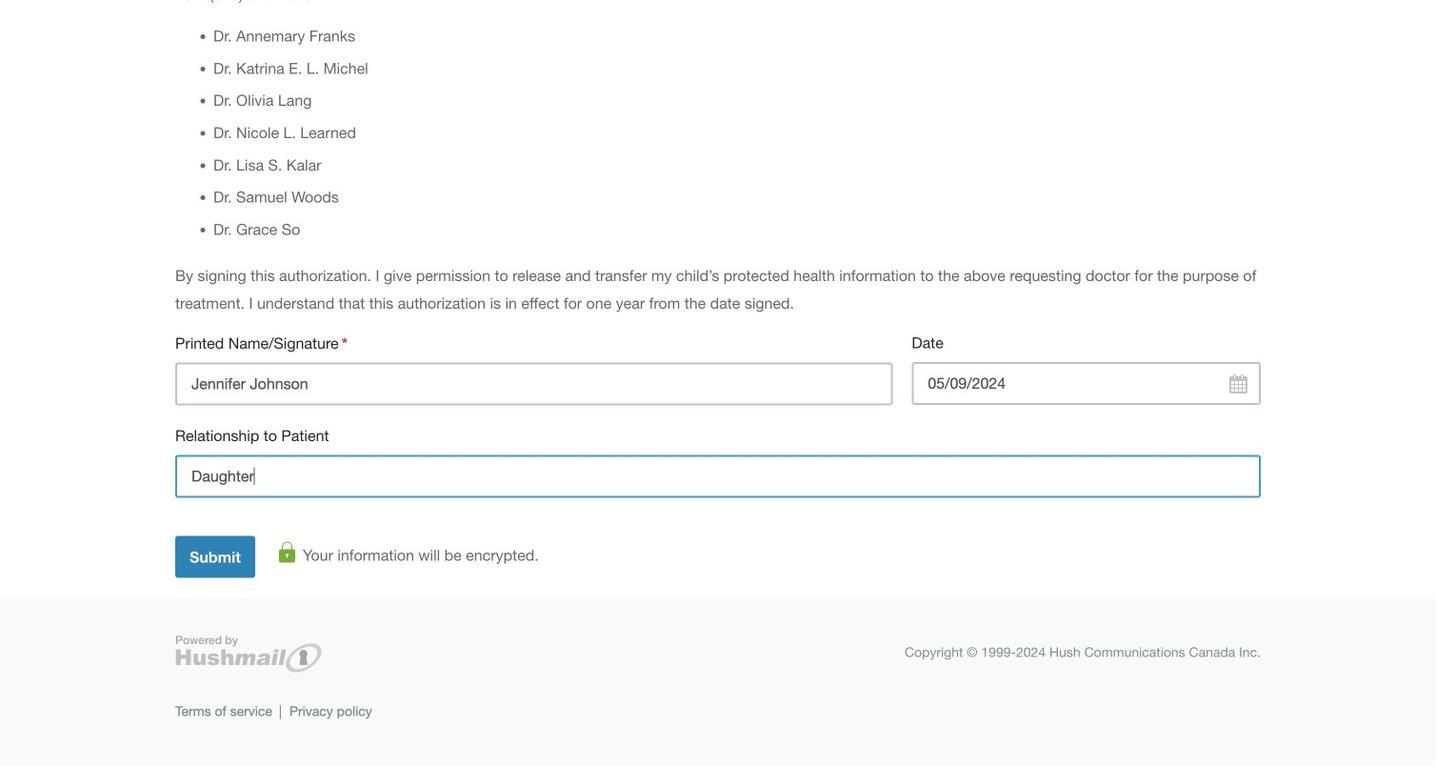 Task type: vqa. For each thing, say whether or not it's contained in the screenshot.
(Xxx) Xxx-Xxxx number field
no



Task type: locate. For each thing, give the bounding box(es) containing it.
MM/DD/YYYY text field
[[912, 362, 1262, 405]]

None text field
[[175, 455, 1262, 498]]

None submit
[[175, 536, 255, 578]]

None text field
[[175, 362, 893, 405]]



